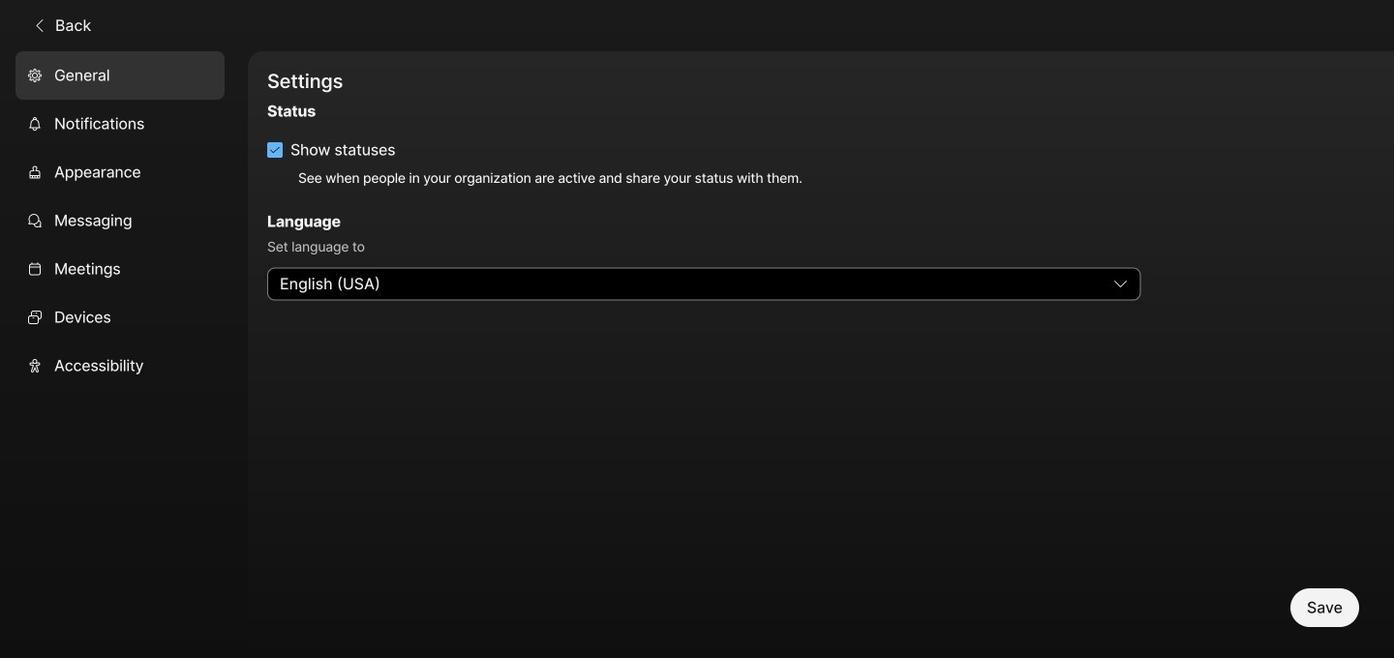 Task type: describe. For each thing, give the bounding box(es) containing it.
general tab
[[15, 51, 225, 100]]

appearance tab
[[15, 148, 225, 196]]

settings navigation
[[0, 51, 248, 658]]

notifications tab
[[15, 100, 225, 148]]

messaging tab
[[15, 196, 225, 245]]

devices tab
[[15, 293, 225, 342]]



Task type: locate. For each thing, give the bounding box(es) containing it.
accessibility tab
[[15, 342, 225, 390]]

meetings tab
[[15, 245, 225, 293]]



Task type: vqa. For each thing, say whether or not it's contained in the screenshot.
General tab
yes



